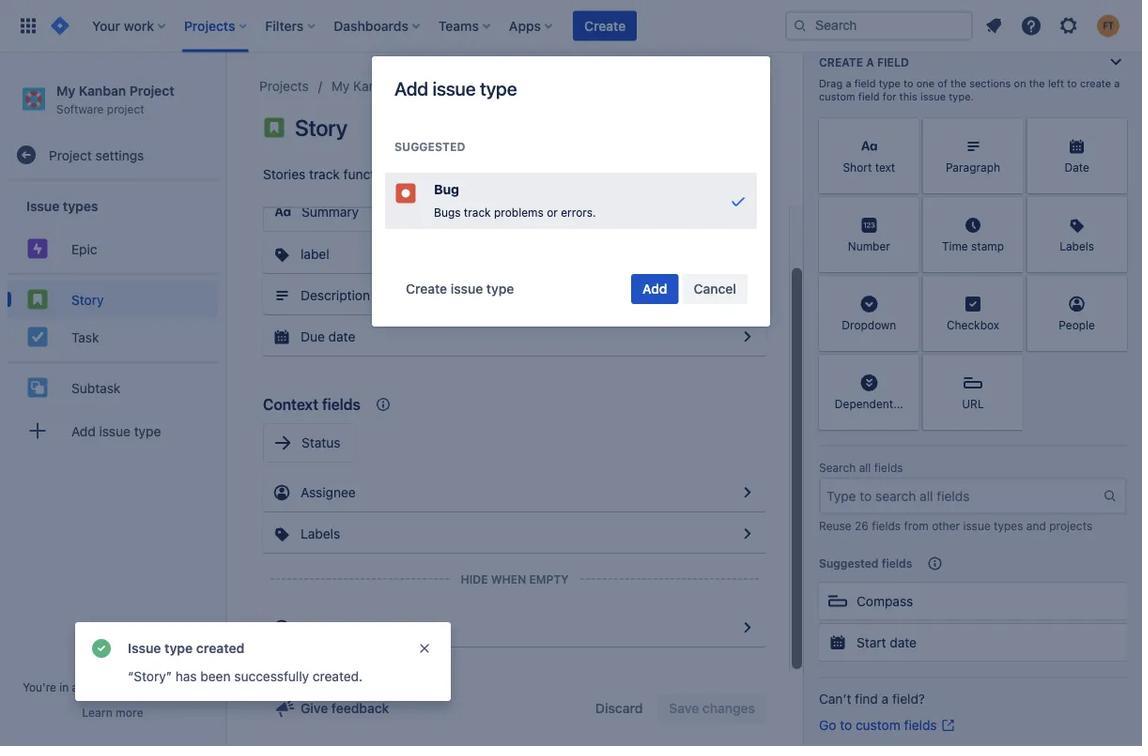 Task type: describe. For each thing, give the bounding box(es) containing it.
a down search field
[[866, 56, 874, 69]]

group containing story
[[8, 273, 218, 362]]

bugs
[[434, 206, 461, 219]]

a right 'in'
[[72, 681, 78, 694]]

user
[[575, 167, 601, 182]]

...
[[893, 398, 903, 411]]

1 horizontal spatial settings
[[514, 78, 563, 94]]

context fields
[[263, 396, 361, 414]]

drag a field type to one of the sections on the left to create a custom field for this issue type.
[[819, 78, 1120, 103]]

for
[[883, 91, 896, 103]]

description button
[[263, 277, 766, 315]]

create button
[[573, 11, 637, 41]]

text
[[875, 161, 895, 174]]

more information about the context fields image
[[372, 394, 394, 416]]

2 the from the left
[[1029, 78, 1045, 90]]

1 vertical spatial custom
[[856, 718, 900, 734]]

reporter
[[301, 620, 353, 636]]

add inside group
[[71, 423, 96, 439]]

features
[[438, 167, 488, 182]]

add issue type image
[[26, 420, 49, 443]]

assignee
[[301, 485, 356, 501]]

add issue type inside dialog
[[394, 77, 517, 99]]

create banner
[[0, 0, 1142, 53]]

0 horizontal spatial or
[[422, 167, 434, 182]]

dependent
[[835, 398, 893, 411]]

summary
[[301, 204, 359, 220]]

expressed
[[491, 167, 554, 182]]

2 horizontal spatial add
[[642, 281, 667, 297]]

drag
[[819, 78, 843, 90]]

time stamp
[[942, 240, 1004, 253]]

checkbox
[[947, 319, 999, 332]]

kanban for my kanban project
[[353, 78, 399, 94]]

primary element
[[11, 0, 785, 52]]

a right find
[[882, 692, 889, 707]]

task
[[71, 329, 99, 345]]

time
[[942, 240, 968, 253]]

go to custom fields link
[[819, 717, 956, 735]]

1 vertical spatial settings
[[95, 147, 144, 163]]

created.
[[313, 669, 363, 685]]

2 horizontal spatial to
[[1067, 78, 1077, 90]]

people
[[1059, 319, 1095, 332]]

create
[[1080, 78, 1111, 90]]

context
[[263, 396, 318, 414]]

reporter button
[[263, 610, 766, 647]]

types inside group
[[63, 198, 98, 214]]

managed
[[113, 681, 162, 694]]

open field configuration image for assignee
[[736, 482, 759, 504]]

0 vertical spatial add
[[394, 77, 428, 99]]

summary button
[[263, 193, 766, 232]]

suggested fields
[[819, 558, 912, 571]]

bug bugs track problems or errors.
[[434, 182, 596, 219]]

description
[[301, 288, 370, 303]]

reuse
[[819, 520, 852, 533]]

search image
[[793, 18, 808, 33]]

start
[[857, 635, 886, 651]]

projects link
[[259, 75, 309, 98]]

this link will be opened in a new tab image
[[941, 718, 956, 734]]

open field configuration image for description
[[736, 285, 759, 307]]

type.
[[949, 91, 974, 103]]

bug
[[434, 182, 459, 197]]

and
[[1026, 520, 1046, 533]]

selected image
[[727, 190, 749, 212]]

date
[[1065, 161, 1089, 174]]

software
[[56, 102, 104, 115]]

issue type icon image
[[263, 116, 286, 139]]

date for start date
[[890, 635, 917, 651]]

jira software image
[[49, 15, 71, 37]]

learn
[[82, 706, 113, 719]]

find
[[855, 692, 878, 707]]

issue inside button
[[99, 423, 131, 439]]

fields right "all"
[[874, 462, 903, 475]]

"story"
[[128, 669, 172, 685]]

"story" has been successfully created.
[[128, 669, 363, 685]]

create issue type
[[406, 281, 514, 297]]

1 the from the left
[[951, 78, 966, 90]]

problems
[[494, 206, 544, 219]]

start date
[[857, 635, 917, 651]]

0 vertical spatial story
[[295, 115, 347, 141]]

1 horizontal spatial project settings
[[468, 78, 563, 94]]

field for create
[[877, 56, 909, 69]]

fields left this link will be opened in a new tab "image"
[[904, 718, 937, 734]]

field for drag
[[854, 78, 876, 90]]

labels button
[[263, 516, 766, 553]]

create a field
[[819, 56, 909, 69]]

reuse 26 fields from other issue types and projects
[[819, 520, 1092, 533]]

other
[[932, 520, 960, 533]]

type up has at the bottom left of page
[[164, 641, 193, 657]]

story inside group
[[71, 292, 104, 307]]

issue type created
[[128, 641, 245, 657]]

label button
[[263, 236, 766, 273]]

issue for issue types
[[26, 198, 59, 214]]

a right create
[[1114, 78, 1120, 90]]

1 vertical spatial types
[[994, 520, 1023, 533]]

in
[[59, 681, 69, 694]]

learn more
[[82, 706, 143, 719]]

stories
[[263, 167, 305, 182]]

field?
[[892, 692, 925, 707]]

type inside drag a field type to one of the sections on the left to create a custom field for this issue type.
[[879, 78, 901, 90]]

create for create issue type
[[406, 281, 447, 297]]

epic link
[[8, 230, 218, 268]]

add issue type inside button
[[71, 423, 161, 439]]

type inside create issue type button
[[486, 281, 514, 297]]

left
[[1048, 78, 1064, 90]]

give feedback
[[301, 701, 389, 717]]



Task type: vqa. For each thing, say whether or not it's contained in the screenshot.
on at right top
yes



Task type: locate. For each thing, give the bounding box(es) containing it.
0 horizontal spatial suggested
[[394, 140, 465, 153]]

learn more button
[[82, 705, 143, 720]]

custom inside drag a field type to one of the sections on the left to create a custom field for this issue type.
[[819, 91, 855, 103]]

group containing issue types
[[8, 181, 218, 461]]

2 vertical spatial field
[[858, 91, 880, 103]]

Search field
[[785, 11, 973, 41]]

add
[[394, 77, 428, 99], [642, 281, 667, 297], [71, 423, 96, 439]]

2 horizontal spatial create
[[819, 56, 863, 69]]

0 horizontal spatial kanban
[[79, 83, 126, 98]]

0 vertical spatial project settings link
[[468, 75, 563, 98]]

settings down 'create' "banner"
[[514, 78, 563, 94]]

1 vertical spatial track
[[464, 206, 491, 219]]

issue up epic link
[[26, 198, 59, 214]]

1 horizontal spatial project
[[165, 681, 203, 694]]

0 horizontal spatial add issue type
[[71, 423, 161, 439]]

or inside bug bugs track problems or errors.
[[547, 206, 558, 219]]

can't
[[819, 692, 851, 707]]

1 vertical spatial story
[[71, 292, 104, 307]]

suggested inside add issue type dialog
[[394, 140, 465, 153]]

1 vertical spatial issue
[[128, 641, 161, 657]]

0 vertical spatial issue
[[26, 198, 59, 214]]

0 vertical spatial project settings
[[468, 78, 563, 94]]

give feedback button
[[263, 694, 400, 724]]

Type to search all fields text field
[[821, 480, 1103, 514]]

you're
[[23, 681, 56, 694]]

my for my kanban project
[[331, 78, 350, 94]]

1 horizontal spatial date
[[890, 635, 917, 651]]

2 group from the top
[[8, 273, 218, 362]]

0 vertical spatial labels
[[1060, 240, 1094, 253]]

1 horizontal spatial track
[[464, 206, 491, 219]]

0 horizontal spatial story
[[71, 292, 104, 307]]

dismiss image
[[417, 641, 432, 657]]

0 horizontal spatial project
[[107, 102, 144, 115]]

my for my kanban project software project
[[56, 83, 75, 98]]

fields right "26"
[[872, 520, 901, 533]]

story
[[295, 115, 347, 141], [71, 292, 104, 307]]

cancel button
[[682, 274, 748, 304]]

kanban up software
[[79, 83, 126, 98]]

1 horizontal spatial labels
[[1060, 240, 1094, 253]]

story up task
[[71, 292, 104, 307]]

due date
[[301, 329, 355, 345]]

issue up "story"
[[128, 641, 161, 657]]

type inside add issue type button
[[134, 423, 161, 439]]

to right go
[[840, 718, 852, 734]]

1 horizontal spatial or
[[547, 206, 558, 219]]

been
[[200, 669, 231, 685]]

add issue type
[[394, 77, 517, 99], [71, 423, 161, 439]]

kanban down primary element
[[353, 78, 399, 94]]

0 vertical spatial suggested
[[394, 140, 465, 153]]

1 vertical spatial date
[[890, 635, 917, 651]]

project down issue type created
[[165, 681, 203, 694]]

issue right other
[[963, 520, 991, 533]]

project settings link down 'create' "banner"
[[468, 75, 563, 98]]

2 open field configuration image from the top
[[736, 523, 759, 546]]

labels down assignee at the left bottom
[[301, 526, 340, 542]]

issue inside drag a field type to one of the sections on the left to create a custom field for this issue type.
[[920, 91, 946, 103]]

open field configuration image inside reporter button
[[736, 617, 759, 640]]

add down primary element
[[394, 77, 428, 99]]

my up software
[[56, 83, 75, 98]]

add left cancel
[[642, 281, 667, 297]]

1 horizontal spatial issue
[[128, 641, 161, 657]]

short text
[[843, 161, 895, 174]]

0 vertical spatial open field configuration image
[[736, 285, 759, 307]]

fields left more information about the context fields image
[[322, 396, 361, 414]]

issue types
[[26, 198, 98, 214]]

this
[[899, 91, 917, 103]]

short
[[843, 161, 872, 174]]

0 horizontal spatial issue
[[26, 198, 59, 214]]

1 horizontal spatial add
[[394, 77, 428, 99]]

you're in a team-managed project
[[23, 681, 203, 694]]

1 vertical spatial project settings
[[49, 147, 144, 163]]

1 open field configuration image from the top
[[736, 285, 759, 307]]

1 horizontal spatial suggested
[[819, 558, 879, 571]]

projects
[[259, 78, 309, 94]]

0 horizontal spatial types
[[63, 198, 98, 214]]

1 horizontal spatial create
[[584, 18, 626, 33]]

more information about the suggested fields image
[[924, 553, 946, 576]]

type down subtask link
[[134, 423, 161, 439]]

1 group from the top
[[8, 181, 218, 461]]

2 open field configuration image from the top
[[736, 482, 759, 504]]

fields
[[322, 396, 361, 414], [874, 462, 903, 475], [872, 520, 901, 533], [882, 558, 912, 571], [904, 718, 937, 734]]

add issue type dialog
[[372, 56, 770, 327]]

2 vertical spatial open field configuration image
[[736, 617, 759, 640]]

track right bugs
[[464, 206, 491, 219]]

dropdown
[[842, 319, 896, 332]]

create inside button
[[406, 281, 447, 297]]

0 vertical spatial types
[[63, 198, 98, 214]]

create inside button
[[584, 18, 626, 33]]

can't find a field?
[[819, 692, 925, 707]]

group
[[8, 181, 218, 461], [8, 273, 218, 362]]

1 vertical spatial labels
[[301, 526, 340, 542]]

issue
[[26, 198, 59, 214], [128, 641, 161, 657]]

my right projects
[[331, 78, 350, 94]]

jira software image
[[49, 15, 71, 37]]

number
[[848, 240, 890, 253]]

date for due date
[[328, 329, 355, 345]]

sections
[[969, 78, 1011, 90]]

fields left more information about the suggested fields image
[[882, 558, 912, 571]]

on
[[1014, 78, 1026, 90]]

0 horizontal spatial my
[[56, 83, 75, 98]]

issue down one
[[920, 91, 946, 103]]

suggested up "stories track functionality or features expressed as user goals."
[[394, 140, 465, 153]]

field left for
[[858, 91, 880, 103]]

2 vertical spatial create
[[406, 281, 447, 297]]

open field configuration image for reporter
[[736, 617, 759, 640]]

type down label button
[[486, 281, 514, 297]]

to up this
[[904, 78, 913, 90]]

project inside my kanban project software project
[[107, 102, 144, 115]]

types up epic
[[63, 198, 98, 214]]

0 vertical spatial settings
[[514, 78, 563, 94]]

of
[[938, 78, 948, 90]]

field down the create a field
[[854, 78, 876, 90]]

goals.
[[605, 167, 641, 182]]

0 horizontal spatial project settings
[[49, 147, 144, 163]]

date right due at the top of page
[[328, 329, 355, 345]]

go
[[819, 718, 836, 734]]

has
[[175, 669, 197, 685]]

1 horizontal spatial project settings link
[[468, 75, 563, 98]]

types left "and"
[[994, 520, 1023, 533]]

start date button
[[819, 625, 1127, 662]]

discard button
[[584, 694, 654, 724]]

give
[[301, 701, 328, 717]]

open field configuration image for labels
[[736, 523, 759, 546]]

stamp
[[971, 240, 1004, 253]]

custom down drag
[[819, 91, 855, 103]]

to inside go to custom fields link
[[840, 718, 852, 734]]

field up for
[[877, 56, 909, 69]]

or left features
[[422, 167, 434, 182]]

story right the issue type icon
[[295, 115, 347, 141]]

suggested down "26"
[[819, 558, 879, 571]]

labels up people
[[1060, 240, 1094, 253]]

project settings down 'create' "banner"
[[468, 78, 563, 94]]

open field configuration image inside 'description' button
[[736, 285, 759, 307]]

1 vertical spatial open field configuration image
[[736, 482, 759, 504]]

assignee button
[[263, 474, 766, 512]]

url
[[962, 398, 984, 411]]

1 horizontal spatial the
[[1029, 78, 1045, 90]]

1 horizontal spatial add issue type
[[394, 77, 517, 99]]

1 vertical spatial add issue type
[[71, 423, 161, 439]]

the
[[951, 78, 966, 90], [1029, 78, 1045, 90]]

date inside due date button
[[328, 329, 355, 345]]

26
[[855, 520, 869, 533]]

0 horizontal spatial create
[[406, 281, 447, 297]]

issue inside button
[[451, 281, 483, 297]]

track inside bug bugs track problems or errors.
[[464, 206, 491, 219]]

settings down my kanban project software project
[[95, 147, 144, 163]]

type up expressed
[[480, 77, 517, 99]]

1 vertical spatial field
[[854, 78, 876, 90]]

0 horizontal spatial track
[[309, 167, 340, 182]]

add down the subtask
[[71, 423, 96, 439]]

the right on
[[1029, 78, 1045, 90]]

errors.
[[561, 206, 596, 219]]

0 vertical spatial track
[[309, 167, 340, 182]]

status
[[301, 435, 340, 451]]

issue down label button
[[451, 281, 483, 297]]

search
[[819, 462, 856, 475]]

story link
[[8, 281, 218, 319]]

0 vertical spatial field
[[877, 56, 909, 69]]

open field configuration image inside due date button
[[736, 326, 759, 348]]

go to custom fields
[[819, 718, 937, 734]]

0 horizontal spatial settings
[[95, 147, 144, 163]]

successfully
[[234, 669, 309, 685]]

team-
[[81, 681, 113, 694]]

as
[[557, 167, 571, 182]]

0 vertical spatial add issue type
[[394, 77, 517, 99]]

0 vertical spatial create
[[584, 18, 626, 33]]

success image
[[90, 638, 113, 660]]

create
[[584, 18, 626, 33], [819, 56, 863, 69], [406, 281, 447, 297]]

open field configuration image inside the labels button
[[736, 523, 759, 546]]

1 vertical spatial create
[[819, 56, 863, 69]]

functionality
[[343, 167, 418, 182]]

0 vertical spatial project
[[107, 102, 144, 115]]

the up type.
[[951, 78, 966, 90]]

0 horizontal spatial to
[[840, 718, 852, 734]]

epic
[[71, 241, 97, 257]]

0 horizontal spatial add
[[71, 423, 96, 439]]

open field configuration image
[[736, 326, 759, 348], [736, 482, 759, 504]]

due date button
[[263, 318, 766, 356]]

date
[[328, 329, 355, 345], [890, 635, 917, 651]]

open field configuration image
[[736, 285, 759, 307], [736, 523, 759, 546], [736, 617, 759, 640]]

or
[[422, 167, 434, 182], [547, 206, 558, 219]]

issue inside group
[[26, 198, 59, 214]]

open field configuration image for due date
[[736, 326, 759, 348]]

2 vertical spatial add
[[71, 423, 96, 439]]

dependent ...
[[835, 398, 903, 411]]

suggested
[[394, 140, 465, 153], [819, 558, 879, 571]]

project right software
[[107, 102, 144, 115]]

project settings down software
[[49, 147, 144, 163]]

add issue type down primary element
[[394, 77, 517, 99]]

project settings link down my kanban project software project
[[8, 136, 218, 174]]

create for create a field
[[819, 56, 863, 69]]

projects
[[1049, 520, 1092, 533]]

issue down primary element
[[432, 77, 476, 99]]

my kanban project link
[[331, 75, 445, 98]]

discard
[[595, 701, 643, 717]]

created
[[196, 641, 245, 657]]

date right start on the right bottom
[[890, 635, 917, 651]]

date inside start date button
[[890, 635, 917, 651]]

create for create
[[584, 18, 626, 33]]

kanban inside my kanban project software project
[[79, 83, 126, 98]]

1 open field configuration image from the top
[[736, 326, 759, 348]]

project inside my kanban project software project
[[129, 83, 174, 98]]

suggested for suggested
[[394, 140, 465, 153]]

open field configuration image inside assignee button
[[736, 482, 759, 504]]

0 vertical spatial open field configuration image
[[736, 326, 759, 348]]

1 horizontal spatial my
[[331, 78, 350, 94]]

my
[[331, 78, 350, 94], [56, 83, 75, 98]]

subtask link
[[8, 369, 218, 407]]

or left the errors.
[[547, 206, 558, 219]]

compass
[[857, 594, 913, 610]]

1 vertical spatial open field configuration image
[[736, 523, 759, 546]]

add button
[[631, 274, 679, 304]]

0 horizontal spatial labels
[[301, 526, 340, 542]]

0 horizontal spatial date
[[328, 329, 355, 345]]

1 horizontal spatial kanban
[[353, 78, 399, 94]]

more
[[116, 706, 143, 719]]

custom down can't find a field?
[[856, 718, 900, 734]]

type
[[480, 77, 517, 99], [879, 78, 901, 90], [486, 281, 514, 297], [134, 423, 161, 439], [164, 641, 193, 657]]

track up 'summary'
[[309, 167, 340, 182]]

1 vertical spatial or
[[547, 206, 558, 219]]

cancel
[[694, 281, 736, 297]]

1 horizontal spatial story
[[295, 115, 347, 141]]

subtask
[[71, 380, 121, 396]]

project
[[107, 102, 144, 115], [165, 681, 203, 694]]

a right drag
[[846, 78, 851, 90]]

issue for issue type created
[[128, 641, 161, 657]]

label
[[301, 247, 329, 262]]

add issue type down subtask link
[[71, 423, 161, 439]]

1 vertical spatial project
[[165, 681, 203, 694]]

1 vertical spatial suggested
[[819, 558, 879, 571]]

1 vertical spatial project settings link
[[8, 136, 218, 174]]

search all fields
[[819, 462, 903, 475]]

0 horizontal spatial project settings link
[[8, 136, 218, 174]]

add issue type button
[[8, 412, 218, 450]]

my kanban project
[[331, 78, 445, 94]]

0 horizontal spatial the
[[951, 78, 966, 90]]

1 horizontal spatial to
[[904, 78, 913, 90]]

0 vertical spatial date
[[328, 329, 355, 345]]

task link
[[8, 319, 218, 356]]

3 open field configuration image from the top
[[736, 617, 759, 640]]

to right left
[[1067, 78, 1077, 90]]

type up for
[[879, 78, 901, 90]]

issue
[[432, 77, 476, 99], [920, 91, 946, 103], [451, 281, 483, 297], [99, 423, 131, 439], [963, 520, 991, 533]]

0 vertical spatial custom
[[819, 91, 855, 103]]

kanban
[[353, 78, 399, 94], [79, 83, 126, 98]]

kanban for my kanban project software project
[[79, 83, 126, 98]]

labels inside button
[[301, 526, 340, 542]]

suggested for suggested fields
[[819, 558, 879, 571]]

from
[[904, 520, 929, 533]]

issue down subtask link
[[99, 423, 131, 439]]

1 vertical spatial add
[[642, 281, 667, 297]]

a
[[866, 56, 874, 69], [846, 78, 851, 90], [1114, 78, 1120, 90], [72, 681, 78, 694], [882, 692, 889, 707]]

1 horizontal spatial types
[[994, 520, 1023, 533]]

0 vertical spatial or
[[422, 167, 434, 182]]

my inside my kanban project software project
[[56, 83, 75, 98]]

one
[[916, 78, 935, 90]]

project settings
[[468, 78, 563, 94], [49, 147, 144, 163]]



